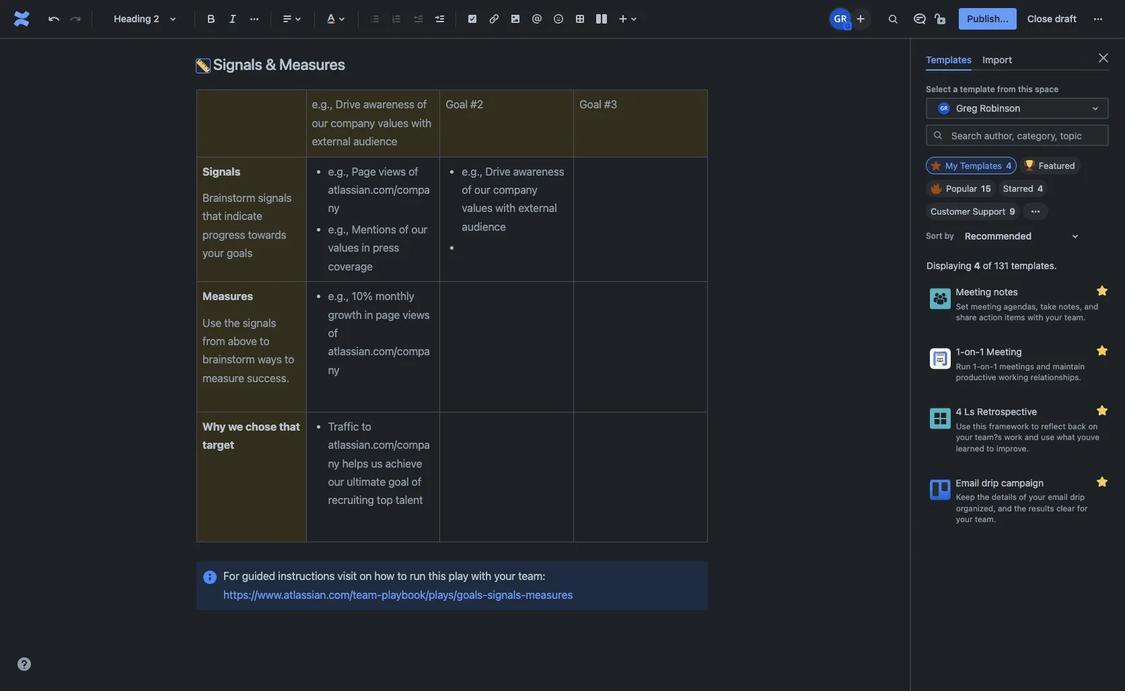 Task type: describe. For each thing, give the bounding box(es) containing it.
template
[[961, 84, 996, 94]]

guided
[[242, 571, 276, 583]]

run
[[957, 361, 971, 372]]

for
[[224, 571, 239, 583]]

select
[[927, 84, 952, 94]]

1 horizontal spatial the
[[1015, 504, 1027, 514]]

select a template from this space
[[927, 84, 1059, 94]]

details
[[992, 492, 1018, 502]]

team:
[[519, 571, 546, 583]]

https://www.atlassian.com/team-
[[224, 589, 382, 601]]

unstar 1-on-1 meeting image
[[1095, 343, 1111, 359]]

publish...
[[968, 13, 1009, 24]]

action
[[980, 313, 1003, 323]]

131
[[995, 260, 1009, 272]]

support
[[974, 206, 1006, 217]]

4 left 131
[[975, 260, 981, 272]]

your inside meeting notes set meeting agendas, take notes, and share action items with your team.
[[1046, 313, 1063, 323]]

&
[[266, 55, 276, 73]]

1 vertical spatial on-
[[981, 361, 994, 372]]

for
[[1078, 504, 1089, 514]]

comment icon image
[[913, 11, 929, 27]]

meeting notes set meeting agendas, take notes, and share action items with your team.
[[957, 286, 1099, 323]]

heading 2 button
[[98, 4, 189, 34]]

0 vertical spatial templates
[[927, 54, 973, 65]]

and inside meeting notes set meeting agendas, take notes, and share action items with your team.
[[1085, 302, 1099, 312]]

ls
[[965, 406, 975, 418]]

undo ⌘z image
[[46, 11, 62, 27]]

instructions
[[278, 571, 335, 583]]

0 vertical spatial on-
[[965, 346, 981, 358]]

1 vertical spatial drip
[[1071, 492, 1086, 502]]

youve
[[1078, 433, 1100, 443]]

share
[[957, 313, 978, 323]]

visit
[[338, 571, 357, 583]]

close
[[1028, 13, 1053, 24]]

a
[[954, 84, 959, 94]]

from
[[998, 84, 1017, 94]]

open image
[[1088, 100, 1104, 117]]

customer support 9
[[931, 206, 1016, 217]]

play
[[449, 571, 469, 583]]

for guided instructions visit on how to run this play with your team:
[[224, 571, 546, 583]]

0 vertical spatial measures
[[279, 55, 345, 73]]

signals for signals & measures
[[213, 55, 262, 73]]

find and replace image
[[886, 11, 902, 27]]

templates.
[[1012, 260, 1058, 272]]

0 vertical spatial drip
[[983, 477, 1000, 489]]

close templates and import image
[[1096, 50, 1113, 66]]

1 vertical spatial 1
[[994, 361, 998, 372]]

unstar email drip campaign image
[[1095, 474, 1111, 490]]

my
[[946, 160, 958, 171]]

heading
[[114, 13, 151, 24]]

displaying
[[927, 260, 972, 272]]

chose
[[246, 421, 277, 433]]

popular
[[947, 183, 978, 194]]

team?s
[[976, 433, 1003, 443]]

this inside main content area, start typing to enter text. text box
[[429, 571, 446, 583]]

add image, video, or file image
[[508, 11, 524, 27]]

your inside 4 ls retrospective use this framework to reflect back on your team?s work and use what youve learned to improve.
[[957, 433, 973, 443]]

close draft button
[[1020, 8, 1086, 30]]

maintain
[[1054, 361, 1086, 372]]

close draft
[[1028, 13, 1078, 24]]

help image
[[16, 657, 32, 673]]

heading 2
[[114, 13, 159, 24]]

0 horizontal spatial 1
[[981, 346, 985, 358]]

import
[[983, 54, 1013, 65]]

greg robinson
[[957, 102, 1021, 114]]

action item image
[[465, 11, 481, 27]]

take
[[1041, 302, 1057, 312]]

4 right starred
[[1038, 183, 1044, 194]]

clear
[[1057, 504, 1076, 514]]

sort by
[[927, 231, 955, 241]]

email drip campaign keep the details of your email drip organized, and the results clear for your team.
[[957, 477, 1089, 525]]

0 horizontal spatial the
[[978, 492, 990, 502]]

featured button
[[1020, 157, 1082, 175]]

campaign
[[1002, 477, 1045, 489]]

by
[[945, 231, 955, 241]]

table image
[[572, 11, 589, 27]]

meeting inside 1-on-1 meeting run 1-on-1 meetings and maintain productive working relationships.
[[987, 346, 1023, 358]]

with inside meeting notes set meeting agendas, take notes, and share action items with your team.
[[1028, 313, 1044, 323]]

team. inside email drip campaign keep the details of your email drip organized, and the results clear for your team.
[[976, 515, 997, 525]]

why
[[203, 421, 226, 433]]

set
[[957, 302, 969, 312]]

panel info image
[[202, 570, 218, 586]]

customer
[[931, 206, 971, 217]]

0 vertical spatial of
[[984, 260, 993, 272]]

relationships.
[[1031, 373, 1082, 383]]

work
[[1005, 433, 1023, 443]]

Main content area, start typing to enter text. text field
[[189, 0, 717, 611]]

redo ⌘⇧z image
[[67, 11, 84, 27]]

https://www.atlassian.com/team-playbook/plays/goals-signals-measures link
[[224, 571, 573, 601]]

outdent ⇧tab image
[[410, 11, 426, 27]]

of inside email drip campaign keep the details of your email drip organized, and the results clear for your team.
[[1020, 492, 1027, 502]]

displaying 4 of 131 templates.
[[927, 260, 1058, 272]]

starred 4
[[1004, 183, 1044, 194]]

4 ls retrospective use this framework to reflect back on your team?s work and use what youve learned to improve.
[[957, 406, 1100, 454]]

link image
[[486, 11, 502, 27]]

emoji image
[[551, 11, 567, 27]]

your down organized, at the bottom right
[[957, 515, 973, 525]]

on inside 4 ls retrospective use this framework to reflect back on your team?s work and use what youve learned to improve.
[[1089, 421, 1099, 431]]

results
[[1030, 504, 1055, 514]]



Task type: locate. For each thing, give the bounding box(es) containing it.
on-
[[965, 346, 981, 358], [981, 361, 994, 372]]

to inside text box
[[398, 571, 407, 583]]

what
[[1058, 433, 1076, 443]]

to
[[1032, 421, 1040, 431], [987, 444, 995, 454], [398, 571, 407, 583]]

robinson
[[981, 102, 1021, 114]]

items
[[1005, 313, 1026, 323]]

1 vertical spatial 1-
[[974, 361, 981, 372]]

your down take
[[1046, 313, 1063, 323]]

0 vertical spatial to
[[1032, 421, 1040, 431]]

meeting
[[972, 302, 1002, 312]]

0 vertical spatial signals
[[213, 55, 262, 73]]

meetings
[[1000, 361, 1035, 372]]

0 horizontal spatial team.
[[976, 515, 997, 525]]

Search author, category, topic field
[[948, 126, 1108, 145]]

0 vertical spatial the
[[978, 492, 990, 502]]

measures
[[526, 589, 573, 601]]

reflect
[[1042, 421, 1067, 431]]

0 horizontal spatial to
[[398, 571, 407, 583]]

0 vertical spatial this
[[1019, 84, 1034, 94]]

italic ⌘i image
[[225, 11, 241, 27]]

and
[[1085, 302, 1099, 312], [1037, 361, 1051, 372], [1026, 433, 1040, 443], [999, 504, 1013, 514]]

run
[[410, 571, 426, 583]]

the down details
[[1015, 504, 1027, 514]]

email
[[957, 477, 980, 489]]

indent tab image
[[432, 11, 448, 27]]

1 horizontal spatial on
[[1089, 421, 1099, 431]]

templates up "a" on the top of page
[[927, 54, 973, 65]]

sort
[[927, 231, 943, 241]]

this right from
[[1019, 84, 1034, 94]]

team.
[[1065, 313, 1087, 323], [976, 515, 997, 525]]

https://www.atlassian.com/team-playbook/plays/goals-signals-measures
[[224, 571, 573, 601]]

framework
[[990, 421, 1030, 431]]

to for team:
[[398, 571, 407, 583]]

featured
[[1040, 160, 1076, 171]]

templates up "15"
[[961, 160, 1003, 171]]

0 vertical spatial 1-
[[957, 346, 965, 358]]

measures
[[279, 55, 345, 73], [203, 290, 253, 302]]

signals for signals
[[203, 165, 241, 178]]

0 horizontal spatial this
[[429, 571, 446, 583]]

align left image
[[279, 11, 296, 27]]

tab list containing templates
[[921, 48, 1115, 71]]

unstar 4 ls retrospective image
[[1095, 403, 1111, 419]]

1 vertical spatial this
[[974, 421, 988, 431]]

2
[[154, 13, 159, 24]]

and down details
[[999, 504, 1013, 514]]

your inside main content area, start typing to enter text. text box
[[495, 571, 516, 583]]

0 horizontal spatial on
[[360, 571, 372, 583]]

meeting
[[957, 286, 992, 298], [987, 346, 1023, 358]]

1 vertical spatial to
[[987, 444, 995, 454]]

templates
[[927, 54, 973, 65], [961, 160, 1003, 171]]

use
[[1042, 433, 1055, 443]]

this
[[1019, 84, 1034, 94], [974, 421, 988, 431], [429, 571, 446, 583]]

numbered list ⌘⇧7 image
[[389, 11, 405, 27]]

search icon image
[[933, 130, 944, 141]]

use
[[957, 421, 971, 431]]

this inside 4 ls retrospective use this framework to reflect back on your team?s work and use what youve learned to improve.
[[974, 421, 988, 431]]

1- up productive
[[974, 361, 981, 372]]

layouts image
[[594, 11, 610, 27]]

drip up for on the right bottom of the page
[[1071, 492, 1086, 502]]

greg
[[957, 102, 978, 114]]

meeting up meetings on the right of the page
[[987, 346, 1023, 358]]

how
[[375, 571, 395, 583]]

agendas,
[[1004, 302, 1039, 312]]

and inside 4 ls retrospective use this framework to reflect back on your team?s work and use what youve learned to improve.
[[1026, 433, 1040, 443]]

1 up productive
[[981, 346, 985, 358]]

1 horizontal spatial drip
[[1071, 492, 1086, 502]]

and up relationships.
[[1037, 361, 1051, 372]]

of
[[984, 260, 993, 272], [1020, 492, 1027, 502]]

retrospective
[[978, 406, 1038, 418]]

and inside email drip campaign keep the details of your email drip organized, and the results clear for your team.
[[999, 504, 1013, 514]]

we
[[228, 421, 243, 433]]

on up youve
[[1089, 421, 1099, 431]]

with right play
[[472, 571, 492, 583]]

the up organized, at the bottom right
[[978, 492, 990, 502]]

1-
[[957, 346, 965, 358], [974, 361, 981, 372]]

2 vertical spatial this
[[429, 571, 446, 583]]

4 inside 4 ls retrospective use this framework to reflect back on your team?s work and use what youve learned to improve.
[[957, 406, 963, 418]]

signals-
[[488, 589, 526, 601]]

0 vertical spatial with
[[1028, 313, 1044, 323]]

on- up productive
[[981, 361, 994, 372]]

1 horizontal spatial with
[[1028, 313, 1044, 323]]

learned
[[957, 444, 985, 454]]

meeting inside meeting notes set meeting agendas, take notes, and share action items with your team.
[[957, 286, 992, 298]]

your up results
[[1030, 492, 1046, 502]]

None text field
[[937, 102, 939, 115]]

1 vertical spatial team.
[[976, 515, 997, 525]]

and down unstar meeting notes image
[[1085, 302, 1099, 312]]

this for template
[[1019, 84, 1034, 94]]

2 horizontal spatial to
[[1032, 421, 1040, 431]]

invite to edit image
[[854, 10, 870, 27]]

your down use
[[957, 433, 973, 443]]

team. inside meeting notes set meeting agendas, take notes, and share action items with your team.
[[1065, 313, 1087, 323]]

1 vertical spatial of
[[1020, 492, 1027, 502]]

and inside 1-on-1 meeting run 1-on-1 meetings and maintain productive working relationships.
[[1037, 361, 1051, 372]]

1 vertical spatial meeting
[[987, 346, 1023, 358]]

1 horizontal spatial this
[[974, 421, 988, 431]]

0 vertical spatial on
[[1089, 421, 1099, 431]]

productive
[[957, 373, 997, 383]]

notes
[[995, 286, 1019, 298]]

meeting up 'set'
[[957, 286, 992, 298]]

0 vertical spatial team.
[[1065, 313, 1087, 323]]

to left run
[[398, 571, 407, 583]]

with down take
[[1028, 313, 1044, 323]]

this up playbook/plays/goals-
[[429, 571, 446, 583]]

improve.
[[997, 444, 1030, 454]]

to left reflect
[[1032, 421, 1040, 431]]

4 left ls
[[957, 406, 963, 418]]

0 horizontal spatial with
[[472, 571, 492, 583]]

9
[[1010, 206, 1016, 217]]

of down campaign
[[1020, 492, 1027, 502]]

that
[[279, 421, 300, 433]]

1-on-1 meeting run 1-on-1 meetings and maintain productive working relationships.
[[957, 346, 1086, 383]]

on right visit
[[360, 571, 372, 583]]

more image
[[1091, 11, 1107, 27]]

this up "team?s"
[[974, 421, 988, 431]]

confluence image
[[11, 8, 32, 30], [11, 8, 32, 30]]

more formatting image
[[246, 11, 263, 27]]

your up signals-
[[495, 571, 516, 583]]

mention image
[[529, 11, 545, 27]]

target
[[203, 439, 234, 451]]

keep
[[957, 492, 976, 502]]

editable content region
[[175, 0, 730, 692]]

recommended button
[[958, 226, 1092, 247]]

publish... button
[[960, 8, 1017, 30]]

1 vertical spatial with
[[472, 571, 492, 583]]

1 vertical spatial signals
[[203, 165, 241, 178]]

1 vertical spatial templates
[[961, 160, 1003, 171]]

why we chose that target
[[203, 421, 303, 451]]

0 vertical spatial 1
[[981, 346, 985, 358]]

space
[[1036, 84, 1059, 94]]

playbook/plays/goals-
[[382, 589, 488, 601]]

15
[[982, 183, 992, 194]]

tab list
[[921, 48, 1115, 71]]

0 horizontal spatial measures
[[203, 290, 253, 302]]

greg robinson image
[[831, 8, 852, 30]]

1 horizontal spatial 1
[[994, 361, 998, 372]]

starred
[[1004, 183, 1034, 194]]

with inside main content area, start typing to enter text. text box
[[472, 571, 492, 583]]

drip up details
[[983, 477, 1000, 489]]

1- up run
[[957, 346, 965, 358]]

1 horizontal spatial measures
[[279, 55, 345, 73]]

1 vertical spatial measures
[[203, 290, 253, 302]]

on inside text box
[[360, 571, 372, 583]]

on- up run
[[965, 346, 981, 358]]

1
[[981, 346, 985, 358], [994, 361, 998, 372]]

0 horizontal spatial 1-
[[957, 346, 965, 358]]

notes,
[[1060, 302, 1083, 312]]

0 vertical spatial meeting
[[957, 286, 992, 298]]

with
[[1028, 313, 1044, 323], [472, 571, 492, 583]]

unstar meeting notes image
[[1095, 283, 1111, 299]]

1 vertical spatial the
[[1015, 504, 1027, 514]]

back
[[1069, 421, 1087, 431]]

of left 131
[[984, 260, 993, 272]]

team. down organized, at the bottom right
[[976, 515, 997, 525]]

2 vertical spatial to
[[398, 571, 407, 583]]

working
[[999, 373, 1029, 383]]

0 horizontal spatial drip
[[983, 477, 1000, 489]]

organized,
[[957, 504, 996, 514]]

1 horizontal spatial 1-
[[974, 361, 981, 372]]

to down "team?s"
[[987, 444, 995, 454]]

4 up starred
[[1007, 160, 1013, 171]]

team. down notes,
[[1065, 313, 1087, 323]]

email
[[1049, 492, 1069, 502]]

bold ⌘b image
[[203, 11, 220, 27]]

:straight_ruler: image
[[197, 59, 210, 73], [197, 59, 210, 73]]

recommended
[[966, 230, 1033, 242]]

draft
[[1056, 13, 1078, 24]]

and left use
[[1026, 433, 1040, 443]]

more categories image
[[1028, 204, 1044, 220]]

1 horizontal spatial team.
[[1065, 313, 1087, 323]]

no restrictions image
[[934, 11, 950, 27]]

1 left meetings on the right of the page
[[994, 361, 998, 372]]

0 horizontal spatial of
[[984, 260, 993, 272]]

2 horizontal spatial this
[[1019, 84, 1034, 94]]

my templates
[[946, 160, 1003, 171]]

bullet list ⌘⇧8 image
[[367, 11, 383, 27]]

1 vertical spatial on
[[360, 571, 372, 583]]

to for work
[[1032, 421, 1040, 431]]

1 horizontal spatial of
[[1020, 492, 1027, 502]]

1 horizontal spatial to
[[987, 444, 995, 454]]

on
[[1089, 421, 1099, 431], [360, 571, 372, 583]]

this for retrospective
[[974, 421, 988, 431]]



Task type: vqa. For each thing, say whether or not it's contained in the screenshot.


